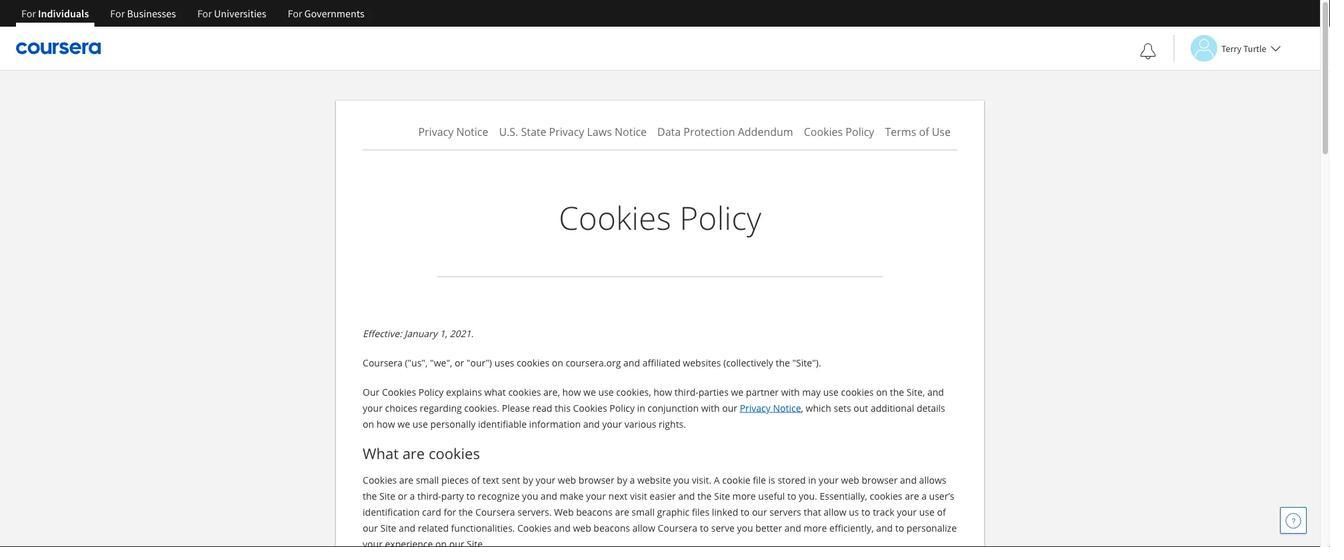 Task type: describe. For each thing, give the bounding box(es) containing it.
are,
[[544, 386, 560, 399]]

regarding
[[420, 402, 462, 415]]

2 horizontal spatial coursera
[[658, 522, 698, 535]]

businesses
[[127, 7, 176, 20]]

is
[[769, 474, 776, 487]]

your inside our cookies policy explains what cookies are, how we use cookies, how third-parties we partner with may use cookies on the site, and your choices regarding cookies. please read this cookies policy in conjunction with our
[[363, 402, 383, 415]]

efficiently,
[[830, 522, 874, 535]]

"our")
[[467, 357, 492, 369]]

universities
[[214, 7, 266, 20]]

1 vertical spatial beacons
[[594, 522, 630, 535]]

for for universities
[[197, 7, 212, 20]]

cookie
[[723, 474, 751, 487]]

what are cookies
[[363, 444, 480, 464]]

out
[[854, 402, 869, 415]]

site.
[[467, 538, 485, 548]]

information
[[529, 418, 581, 431]]

this
[[555, 402, 571, 415]]

2 horizontal spatial how
[[654, 386, 672, 399]]

state
[[521, 124, 547, 139]]

essentially,
[[820, 490, 868, 503]]

personalize
[[907, 522, 957, 535]]

1 horizontal spatial allow
[[824, 506, 847, 519]]

1 vertical spatial with
[[701, 402, 720, 415]]

third- inside the cookies are small pieces of text sent by your web browser by a website you visit. a cookie file is stored in your web browser and allows the site or a third-party to recognize you and make your next visit easier and the site more useful to you. essentially, cookies are a user's identification card for the coursera servers. web beacons are small graphic files linked to our servers that allow us to track your use of our site and related functionalities. cookies and web beacons allow coursera to serve you better and more efficiently, and to personalize your experience on our site.
[[417, 490, 441, 503]]

and inside , which sets out additional details on how we use personally identifiable information and your various rights.
[[583, 418, 600, 431]]

cookies,
[[616, 386, 651, 399]]

("us",
[[405, 357, 428, 369]]

files
[[692, 506, 710, 519]]

various
[[625, 418, 657, 431]]

please
[[502, 402, 530, 415]]

explains
[[446, 386, 482, 399]]

show notifications image
[[1141, 43, 1157, 59]]

sent
[[502, 474, 521, 487]]

site up identification
[[380, 490, 396, 503]]

your up essentially,
[[819, 474, 839, 487]]

our
[[363, 386, 380, 399]]

to right linked
[[741, 506, 750, 519]]

protection
[[684, 124, 735, 139]]

user's
[[929, 490, 955, 503]]

third- inside our cookies policy explains what cookies are, how we use cookies, how third-parties we partner with may use cookies on the site, and your choices regarding cookies. please read this cookies policy in conjunction with our
[[675, 386, 699, 399]]

your down identification
[[363, 538, 383, 548]]

what
[[485, 386, 506, 399]]

privacy for the rightmost privacy notice link
[[740, 402, 771, 415]]

0 horizontal spatial allow
[[633, 522, 655, 535]]

are left user's
[[905, 490, 919, 503]]

addendum
[[738, 124, 794, 139]]

for universities
[[197, 7, 266, 20]]

coursera ("us", "we", or "our") uses cookies on coursera.org and affiliated websites (collectively the "site").
[[363, 357, 821, 369]]

0 horizontal spatial more
[[733, 490, 756, 503]]

that
[[804, 506, 822, 519]]

1 horizontal spatial privacy notice
[[740, 402, 801, 415]]

to right party
[[467, 490, 476, 503]]

web up make
[[558, 474, 576, 487]]

how for third-
[[563, 386, 581, 399]]

our inside our cookies policy explains what cookies are, how we use cookies, how third-parties we partner with may use cookies on the site, and your choices regarding cookies. please read this cookies policy in conjunction with our
[[722, 402, 738, 415]]

card
[[422, 506, 441, 519]]

for for individuals
[[21, 7, 36, 20]]

additional
[[871, 402, 915, 415]]

terry turtle
[[1222, 42, 1267, 54]]

easier
[[650, 490, 676, 503]]

the right for
[[459, 506, 473, 519]]

and up the cookies,
[[624, 357, 640, 369]]

file
[[753, 474, 766, 487]]

recognize
[[478, 490, 520, 503]]

u.s.
[[499, 124, 518, 139]]

notice for the rightmost privacy notice link
[[773, 402, 801, 415]]

data protection addendum link
[[647, 124, 794, 139]]

laws
[[587, 124, 612, 139]]

1 browser from the left
[[579, 474, 615, 487]]

on up are,
[[552, 357, 563, 369]]

what
[[363, 444, 399, 464]]

and up graphic
[[679, 490, 695, 503]]

for for businesses
[[110, 7, 125, 20]]

notice for topmost privacy notice link
[[456, 124, 488, 139]]

"we",
[[430, 357, 452, 369]]

1 horizontal spatial coursera
[[476, 506, 515, 519]]

party
[[441, 490, 464, 503]]

2021.
[[450, 327, 474, 340]]

(collectively
[[724, 357, 774, 369]]

use right may
[[824, 386, 839, 399]]

use inside the cookies are small pieces of text sent by your web browser by a website you visit. a cookie file is stored in your web browser and allows the site or a third-party to recognize you and make your next visit easier and the site more useful to you. essentially, cookies are a user's identification card for the coursera servers. web beacons are small graphic files linked to our servers that allow us to track your use of our site and related functionalities. cookies and web beacons allow coursera to serve you better and more efficiently, and to personalize your experience on our site.
[[920, 506, 935, 519]]

help center image
[[1286, 513, 1302, 529]]

the left "site").
[[776, 357, 790, 369]]

data protection addendum
[[658, 124, 794, 139]]

choices
[[385, 402, 417, 415]]

0 horizontal spatial a
[[410, 490, 415, 503]]

useful
[[759, 490, 785, 503]]

use left the cookies,
[[599, 386, 614, 399]]

use inside , which sets out additional details on how we use personally identifiable information and your various rights.
[[413, 418, 428, 431]]

next
[[609, 490, 628, 503]]

our left "site." in the bottom of the page
[[449, 538, 464, 548]]

effective:
[[363, 327, 402, 340]]

and down the servers
[[785, 522, 802, 535]]

cookies up please
[[509, 386, 541, 399]]

2 horizontal spatial we
[[731, 386, 744, 399]]

which
[[806, 402, 832, 415]]

text
[[483, 474, 499, 487]]

cookies.
[[464, 402, 500, 415]]

for for governments
[[288, 7, 302, 20]]

may
[[803, 386, 821, 399]]

uses
[[495, 357, 515, 369]]

we for additional
[[398, 418, 410, 431]]

details
[[917, 402, 946, 415]]

site down identification
[[380, 522, 396, 535]]

and left allows
[[900, 474, 917, 487]]

visit.
[[692, 474, 712, 487]]

2 horizontal spatial of
[[937, 506, 946, 519]]

"site").
[[793, 357, 821, 369]]

identification
[[363, 506, 420, 519]]

personally
[[430, 418, 476, 431]]

0 vertical spatial privacy notice link
[[408, 124, 488, 139]]

how for information
[[377, 418, 395, 431]]

affiliated
[[643, 357, 681, 369]]

better
[[756, 522, 782, 535]]

stored
[[778, 474, 806, 487]]

cookies right the uses on the left bottom of the page
[[517, 357, 550, 369]]

u.s. state privacy laws notice link
[[488, 124, 647, 139]]

on inside our cookies policy explains what cookies are, how we use cookies, how third-parties we partner with may use cookies on the site, and your choices regarding cookies. please read this cookies policy in conjunction with our
[[876, 386, 888, 399]]

we for what
[[584, 386, 596, 399]]

2 by from the left
[[617, 474, 628, 487]]

conjunction
[[648, 402, 699, 415]]

identifiable
[[478, 418, 527, 431]]

to down files
[[700, 522, 709, 535]]

functionalities.
[[451, 522, 515, 535]]

2 horizontal spatial a
[[922, 490, 927, 503]]

you.
[[799, 490, 818, 503]]

banner navigation
[[11, 0, 375, 37]]

in inside our cookies policy explains what cookies are, how we use cookies, how third-parties we partner with may use cookies on the site, and your choices regarding cookies. please read this cookies policy in conjunction with our
[[637, 402, 645, 415]]

our up better
[[752, 506, 767, 519]]



Task type: vqa. For each thing, say whether or not it's contained in the screenshot.
Terms of Use
yes



Task type: locate. For each thing, give the bounding box(es) containing it.
0 horizontal spatial notice
[[456, 124, 488, 139]]

1 horizontal spatial with
[[781, 386, 800, 399]]

our
[[722, 402, 738, 415], [752, 506, 767, 519], [363, 522, 378, 535], [449, 538, 464, 548]]

your left the various
[[602, 418, 622, 431]]

0 horizontal spatial you
[[522, 490, 538, 503]]

terms of use
[[885, 124, 951, 139]]

our cookies policy explains what cookies are, how we use cookies, how third-parties we partner with may use cookies on the site, and your choices regarding cookies. please read this cookies policy in conjunction with our
[[363, 386, 944, 415]]

website
[[638, 474, 671, 487]]

0 horizontal spatial privacy notice
[[418, 124, 488, 139]]

coursera image
[[16, 38, 101, 59]]

are down what are cookies
[[399, 474, 414, 487]]

in up you.
[[809, 474, 817, 487]]

by up the next
[[617, 474, 628, 487]]

the up additional
[[890, 386, 905, 399]]

allow
[[824, 506, 847, 519], [633, 522, 655, 535]]

site up linked
[[714, 490, 730, 503]]

1 horizontal spatial more
[[804, 522, 827, 535]]

the inside our cookies policy explains what cookies are, how we use cookies, how third-parties we partner with may use cookies on the site, and your choices regarding cookies. please read this cookies policy in conjunction with our
[[890, 386, 905, 399]]

turtle
[[1244, 42, 1267, 54]]

2 horizontal spatial you
[[737, 522, 753, 535]]

the
[[776, 357, 790, 369], [890, 386, 905, 399], [363, 490, 377, 503], [698, 490, 712, 503], [459, 506, 473, 519]]

0 horizontal spatial cookies policy
[[559, 196, 762, 239]]

coursera down effective:
[[363, 357, 403, 369]]

with
[[781, 386, 800, 399], [701, 402, 720, 415]]

cookies inside the cookies are small pieces of text sent by your web browser by a website you visit. a cookie file is stored in your web browser and allows the site or a third-party to recognize you and make your next visit easier and the site more useful to you. essentially, cookies are a user's identification card for the coursera servers. web beacons are small graphic files linked to our servers that allow us to track your use of our site and related functionalities. cookies and web beacons allow coursera to serve you better and more efficiently, and to personalize your experience on our site.
[[870, 490, 903, 503]]

for left universities
[[197, 7, 212, 20]]

how
[[563, 386, 581, 399], [654, 386, 672, 399], [377, 418, 395, 431]]

rights.
[[659, 418, 686, 431]]

on down related
[[436, 538, 447, 548]]

are right what
[[403, 444, 425, 464]]

0 horizontal spatial by
[[523, 474, 533, 487]]

0 vertical spatial you
[[674, 474, 690, 487]]

0 horizontal spatial small
[[416, 474, 439, 487]]

of down user's
[[937, 506, 946, 519]]

terry
[[1222, 42, 1242, 54]]

governments
[[305, 7, 365, 20]]

browser up track
[[862, 474, 898, 487]]

on inside the cookies are small pieces of text sent by your web browser by a website you visit. a cookie file is stored in your web browser and allows the site or a third-party to recognize you and make your next visit easier and the site more useful to you. essentially, cookies are a user's identification card for the coursera servers. web beacons are small graphic files linked to our servers that allow us to track your use of our site and related functionalities. cookies and web beacons allow coursera to serve you better and more efficiently, and to personalize your experience on our site.
[[436, 538, 447, 548]]

1 horizontal spatial notice
[[615, 124, 647, 139]]

and down track
[[877, 522, 893, 535]]

allow down essentially,
[[824, 506, 847, 519]]

and right information
[[583, 418, 600, 431]]

1 vertical spatial in
[[809, 474, 817, 487]]

your up servers.
[[536, 474, 556, 487]]

with left may
[[781, 386, 800, 399]]

partner
[[746, 386, 779, 399]]

0 horizontal spatial of
[[471, 474, 480, 487]]

0 vertical spatial in
[[637, 402, 645, 415]]

1 vertical spatial allow
[[633, 522, 655, 535]]

0 horizontal spatial with
[[701, 402, 720, 415]]

1 vertical spatial third-
[[417, 490, 441, 503]]

for left individuals on the left of page
[[21, 7, 36, 20]]

terry turtle button
[[1174, 35, 1282, 62]]

beacons down make
[[576, 506, 613, 519]]

0 horizontal spatial we
[[398, 418, 410, 431]]

terms
[[885, 124, 917, 139]]

1 horizontal spatial small
[[632, 506, 655, 519]]

use up personalize
[[920, 506, 935, 519]]

cookies policy link
[[794, 124, 875, 139]]

1 vertical spatial or
[[398, 490, 407, 503]]

0 vertical spatial coursera
[[363, 357, 403, 369]]

1 horizontal spatial or
[[455, 357, 464, 369]]

0 vertical spatial beacons
[[576, 506, 613, 519]]

or inside the cookies are small pieces of text sent by your web browser by a website you visit. a cookie file is stored in your web browser and allows the site or a third-party to recognize you and make your next visit easier and the site more useful to you. essentially, cookies are a user's identification card for the coursera servers. web beacons are small graphic files linked to our servers that allow us to track your use of our site and related functionalities. cookies and web beacons allow coursera to serve you better and more efficiently, and to personalize your experience on our site.
[[398, 490, 407, 503]]

your left the next
[[586, 490, 606, 503]]

1 horizontal spatial privacy
[[549, 124, 585, 139]]

serve
[[711, 522, 735, 535]]

0 horizontal spatial privacy notice link
[[408, 124, 488, 139]]

your right track
[[897, 506, 917, 519]]

allow down visit
[[633, 522, 655, 535]]

0 horizontal spatial browser
[[579, 474, 615, 487]]

0 horizontal spatial privacy
[[418, 124, 454, 139]]

privacy for topmost privacy notice link
[[418, 124, 454, 139]]

or
[[455, 357, 464, 369], [398, 490, 407, 503]]

of left text
[[471, 474, 480, 487]]

0 vertical spatial or
[[455, 357, 464, 369]]

how down the choices
[[377, 418, 395, 431]]

0 vertical spatial third-
[[675, 386, 699, 399]]

2 horizontal spatial notice
[[773, 402, 801, 415]]

or right "we",
[[455, 357, 464, 369]]

effective: january 1, 2021.
[[363, 327, 474, 340]]

with down 'parties'
[[701, 402, 720, 415]]

web up essentially,
[[841, 474, 860, 487]]

beacons down the next
[[594, 522, 630, 535]]

and down web
[[554, 522, 571, 535]]

1 horizontal spatial cookies policy
[[804, 124, 875, 139]]

servers.
[[518, 506, 552, 519]]

0 vertical spatial more
[[733, 490, 756, 503]]

privacy notice link left 'u.s.'
[[408, 124, 488, 139]]

3 for from the left
[[197, 7, 212, 20]]

coursera down recognize
[[476, 506, 515, 519]]

read
[[533, 402, 553, 415]]

1 vertical spatial more
[[804, 522, 827, 535]]

to right us
[[862, 506, 871, 519]]

third- up card
[[417, 490, 441, 503]]

1 horizontal spatial of
[[919, 124, 929, 139]]

you right serve
[[737, 522, 753, 535]]

4 for from the left
[[288, 7, 302, 20]]

site,
[[907, 386, 925, 399]]

our down 'parties'
[[722, 402, 738, 415]]

2 vertical spatial coursera
[[658, 522, 698, 535]]

of left use
[[919, 124, 929, 139]]

parties
[[699, 386, 729, 399]]

cookies are small pieces of text sent by your web browser by a website you visit. a cookie file is stored in your web browser and allows the site or a third-party to recognize you and make your next visit easier and the site more useful to you. essentially, cookies are a user's identification card for the coursera servers. web beacons are small graphic files linked to our servers that allow us to track your use of our site and related functionalities. cookies and web beacons allow coursera to serve you better and more efficiently, and to personalize your experience on our site.
[[363, 474, 957, 548]]

coursera down graphic
[[658, 522, 698, 535]]

cookies policy
[[804, 124, 875, 139], [559, 196, 762, 239]]

beacons
[[576, 506, 613, 519], [594, 522, 630, 535]]

and up details
[[928, 386, 944, 399]]

your down our
[[363, 402, 383, 415]]

2 vertical spatial you
[[737, 522, 753, 535]]

individuals
[[38, 7, 89, 20]]

your inside , which sets out additional details on how we use personally identifiable information and your various rights.
[[602, 418, 622, 431]]

we
[[584, 386, 596, 399], [731, 386, 744, 399], [398, 418, 410, 431]]

on
[[552, 357, 563, 369], [876, 386, 888, 399], [363, 418, 374, 431], [436, 538, 447, 548]]

to down stored
[[788, 490, 797, 503]]

notice right laws
[[615, 124, 647, 139]]

1 horizontal spatial browser
[[862, 474, 898, 487]]

your
[[363, 402, 383, 415], [602, 418, 622, 431], [536, 474, 556, 487], [819, 474, 839, 487], [586, 490, 606, 503], [897, 506, 917, 519], [363, 538, 383, 548]]

for
[[444, 506, 456, 519]]

0 horizontal spatial in
[[637, 402, 645, 415]]

0 vertical spatial privacy notice
[[418, 124, 488, 139]]

us
[[849, 506, 859, 519]]

1 horizontal spatial in
[[809, 474, 817, 487]]

1 horizontal spatial how
[[563, 386, 581, 399]]

notice
[[456, 124, 488, 139], [615, 124, 647, 139], [773, 402, 801, 415]]

web
[[558, 474, 576, 487], [841, 474, 860, 487], [573, 522, 591, 535]]

a left user's
[[922, 490, 927, 503]]

we inside , which sets out additional details on how we use personally identifiable information and your various rights.
[[398, 418, 410, 431]]

related
[[418, 522, 449, 535]]

for individuals
[[21, 7, 89, 20]]

web
[[554, 506, 574, 519]]

and up servers.
[[541, 490, 557, 503]]

1 horizontal spatial you
[[674, 474, 690, 487]]

,
[[801, 402, 804, 415]]

1 by from the left
[[523, 474, 533, 487]]

and inside our cookies policy explains what cookies are, how we use cookies, how third-parties we partner with may use cookies on the site, and your choices regarding cookies. please read this cookies policy in conjunction with our
[[928, 386, 944, 399]]

we down the choices
[[398, 418, 410, 431]]

0 horizontal spatial coursera
[[363, 357, 403, 369]]

1 horizontal spatial privacy notice link
[[740, 402, 801, 415]]

site
[[380, 490, 396, 503], [714, 490, 730, 503], [380, 522, 396, 535]]

in up the various
[[637, 402, 645, 415]]

2 horizontal spatial privacy
[[740, 402, 771, 415]]

privacy notice link down partner
[[740, 402, 801, 415]]

1 horizontal spatial we
[[584, 386, 596, 399]]

to left personalize
[[896, 522, 905, 535]]

2 for from the left
[[110, 7, 125, 20]]

small down what are cookies
[[416, 474, 439, 487]]

a up identification
[[410, 490, 415, 503]]

small down visit
[[632, 506, 655, 519]]

make
[[560, 490, 584, 503]]

a
[[630, 474, 635, 487], [410, 490, 415, 503], [922, 490, 927, 503]]

websites
[[683, 357, 721, 369]]

1 for from the left
[[21, 7, 36, 20]]

1 horizontal spatial a
[[630, 474, 635, 487]]

2 vertical spatial of
[[937, 506, 946, 519]]

browser
[[579, 474, 615, 487], [862, 474, 898, 487]]

0 horizontal spatial or
[[398, 490, 407, 503]]

how inside , which sets out additional details on how we use personally identifiable information and your various rights.
[[377, 418, 395, 431]]

for left governments
[[288, 7, 302, 20]]

cookies
[[804, 124, 843, 139], [559, 196, 672, 239], [382, 386, 416, 399], [573, 402, 607, 415], [363, 474, 397, 487], [518, 522, 552, 535]]

pieces
[[442, 474, 469, 487]]

you up servers.
[[522, 490, 538, 503]]

for governments
[[288, 7, 365, 20]]

privacy notice left 'u.s.'
[[418, 124, 488, 139]]

in inside the cookies are small pieces of text sent by your web browser by a website you visit. a cookie file is stored in your web browser and allows the site or a third-party to recognize you and make your next visit easier and the site more useful to you. essentially, cookies are a user's identification card for the coursera servers. web beacons are small graphic files linked to our servers that allow us to track your use of our site and related functionalities. cookies and web beacons allow coursera to serve you better and more efficiently, and to personalize your experience on our site.
[[809, 474, 817, 487]]

2 browser from the left
[[862, 474, 898, 487]]

0 vertical spatial small
[[416, 474, 439, 487]]

servers
[[770, 506, 802, 519]]

cookies up track
[[870, 490, 903, 503]]

the down visit.
[[698, 490, 712, 503]]

sets
[[834, 402, 851, 415]]

u.s. state privacy laws notice
[[499, 124, 647, 139]]

0 vertical spatial allow
[[824, 506, 847, 519]]

1 vertical spatial privacy notice
[[740, 402, 801, 415]]

1 horizontal spatial by
[[617, 474, 628, 487]]

and
[[624, 357, 640, 369], [928, 386, 944, 399], [583, 418, 600, 431], [900, 474, 917, 487], [541, 490, 557, 503], [679, 490, 695, 503], [399, 522, 416, 535], [554, 522, 571, 535], [785, 522, 802, 535], [877, 522, 893, 535]]

web down web
[[573, 522, 591, 535]]

1 vertical spatial cookies policy
[[559, 196, 762, 239]]

the up identification
[[363, 490, 377, 503]]

are down the next
[[615, 506, 629, 519]]

privacy notice down partner
[[740, 402, 801, 415]]

0 vertical spatial cookies policy
[[804, 124, 875, 139]]

cookies up pieces
[[429, 444, 480, 464]]

1 vertical spatial of
[[471, 474, 480, 487]]

and up experience
[[399, 522, 416, 535]]

our down identification
[[363, 522, 378, 535]]

third- up conjunction
[[675, 386, 699, 399]]

linked
[[712, 506, 738, 519]]

0 vertical spatial with
[[781, 386, 800, 399]]

data
[[658, 124, 681, 139]]

0 horizontal spatial how
[[377, 418, 395, 431]]

on up additional
[[876, 386, 888, 399]]

for businesses
[[110, 7, 176, 20]]

more down cookie
[[733, 490, 756, 503]]

0 horizontal spatial third-
[[417, 490, 441, 503]]

a up visit
[[630, 474, 635, 487]]

1 horizontal spatial third-
[[675, 386, 699, 399]]

you left visit.
[[674, 474, 690, 487]]

use
[[932, 124, 951, 139]]

use down the choices
[[413, 418, 428, 431]]

by right sent
[[523, 474, 533, 487]]

allows
[[919, 474, 947, 487]]

notice left 'u.s.'
[[456, 124, 488, 139]]

how up conjunction
[[654, 386, 672, 399]]

1 vertical spatial coursera
[[476, 506, 515, 519]]

more down that
[[804, 522, 827, 535]]

notice down partner
[[773, 402, 801, 415]]

we right 'parties'
[[731, 386, 744, 399]]

graphic
[[657, 506, 690, 519]]

1,
[[440, 327, 447, 340]]

for left businesses
[[110, 7, 125, 20]]

on inside , which sets out additional details on how we use personally identifiable information and your various rights.
[[363, 418, 374, 431]]

0 vertical spatial of
[[919, 124, 929, 139]]

we down coursera ("us", "we", or "our") uses cookies on coursera.org and affiliated websites (collectively the "site").
[[584, 386, 596, 399]]

a
[[714, 474, 720, 487]]

1 vertical spatial small
[[632, 506, 655, 519]]

policy
[[846, 124, 875, 139], [680, 196, 762, 239], [419, 386, 444, 399], [610, 402, 635, 415]]

track
[[873, 506, 895, 519]]

, which sets out additional details on how we use personally identifiable information and your various rights.
[[363, 402, 946, 431]]

on up what
[[363, 418, 374, 431]]

1 vertical spatial you
[[522, 490, 538, 503]]

cookies up out
[[841, 386, 874, 399]]

1 vertical spatial privacy notice link
[[740, 402, 801, 415]]

january
[[405, 327, 437, 340]]



